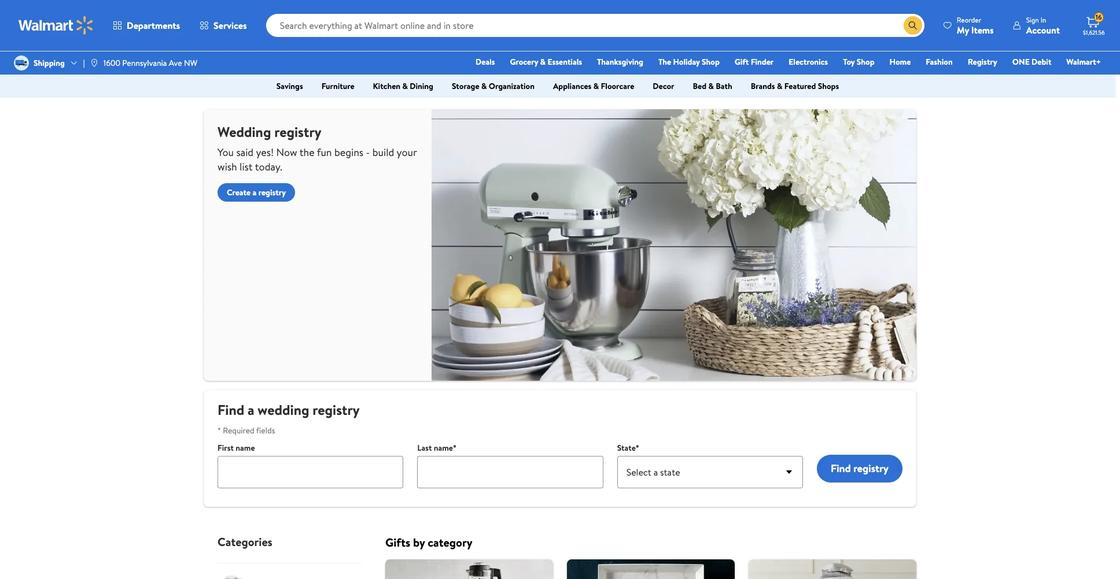 Task type: vqa. For each thing, say whether or not it's contained in the screenshot.
the bottommost Pasta
no



Task type: describe. For each thing, give the bounding box(es) containing it.
yes!
[[256, 145, 274, 160]]

toy
[[843, 56, 855, 68]]

your
[[397, 145, 417, 160]]

one debit
[[1012, 56, 1051, 68]]

services button
[[190, 12, 257, 39]]

holiday
[[673, 56, 700, 68]]

wedding
[[258, 400, 309, 420]]

& for dining
[[402, 80, 408, 92]]

storage & organization
[[452, 80, 535, 92]]

the holiday shop link
[[653, 56, 725, 68]]

now
[[276, 145, 297, 160]]

items
[[971, 23, 994, 36]]

thanksgiving
[[597, 56, 643, 68]]

kitchen & dining button
[[364, 77, 443, 96]]

category
[[428, 535, 472, 551]]

said
[[236, 145, 253, 160]]

you
[[218, 145, 234, 160]]

1600 pennsylvania ave nw
[[103, 57, 197, 69]]

fashion
[[926, 56, 953, 68]]

the
[[658, 56, 671, 68]]

last
[[417, 443, 432, 454]]

shops
[[818, 80, 839, 92]]

my
[[957, 23, 969, 36]]

registry inside wedding registry you said yes! now the fun begins - build your wish list today.
[[274, 122, 321, 142]]

today.
[[255, 160, 282, 174]]

toy shop
[[843, 56, 874, 68]]

begins
[[334, 145, 363, 160]]

debit
[[1032, 56, 1051, 68]]

gifts by category
[[385, 535, 472, 551]]

walmart+
[[1066, 56, 1101, 68]]

create
[[227, 187, 251, 198]]

*
[[218, 425, 221, 437]]

essentials
[[548, 56, 582, 68]]

& for floorcare
[[593, 80, 599, 92]]

find for a
[[218, 400, 244, 420]]

& for bath
[[708, 80, 714, 92]]

walmart+ link
[[1061, 56, 1106, 68]]

wedding
[[218, 122, 271, 142]]

search icon image
[[908, 21, 917, 30]]

find for registry
[[831, 461, 851, 476]]

home link
[[884, 56, 916, 68]]

bed & bath
[[693, 80, 732, 92]]

services
[[214, 19, 247, 32]]

First name text field
[[218, 456, 403, 489]]

reorder
[[957, 15, 981, 25]]

categories
[[218, 535, 272, 550]]

first name
[[218, 443, 255, 454]]

reorder my items
[[957, 15, 994, 36]]

bath image
[[218, 573, 245, 580]]

1600
[[103, 57, 120, 69]]

finder
[[751, 56, 774, 68]]

brands & featured shops button
[[742, 77, 848, 96]]

Search search field
[[266, 14, 924, 37]]

create a registry
[[227, 187, 286, 198]]

deals link
[[470, 56, 500, 68]]

a for find
[[248, 400, 254, 420]]

3 list item from the left
[[742, 560, 923, 580]]

2 shop from the left
[[857, 56, 874, 68]]

storage
[[452, 80, 479, 92]]

nw
[[184, 57, 197, 69]]

kitchen & dining
[[373, 80, 433, 92]]

|
[[83, 57, 85, 69]]

-
[[366, 145, 370, 160]]

find registry
[[831, 461, 889, 476]]

sign in account
[[1026, 15, 1060, 36]]

furniture
[[322, 80, 354, 92]]

1 shop from the left
[[702, 56, 720, 68]]

registry link
[[962, 56, 1002, 68]]

in
[[1041, 15, 1046, 25]]

brands
[[751, 80, 775, 92]]



Task type: locate. For each thing, give the bounding box(es) containing it.
thanksgiving link
[[592, 56, 649, 68]]

find a wedding registry * required fields
[[218, 400, 360, 437]]

first
[[218, 443, 234, 454]]

& inside dropdown button
[[708, 80, 714, 92]]

kitchen
[[373, 80, 400, 92]]

registry
[[274, 122, 321, 142], [258, 187, 286, 198], [313, 400, 360, 420], [853, 461, 889, 476]]

one debit link
[[1007, 56, 1057, 68]]

build
[[372, 145, 394, 160]]

$1,621.56
[[1083, 28, 1105, 36]]

toy shop link
[[838, 56, 880, 68]]

grocery & essentials
[[510, 56, 582, 68]]

create a registry link
[[218, 183, 295, 202]]

1 vertical spatial find
[[831, 461, 851, 476]]

find inside the find a wedding registry * required fields
[[218, 400, 244, 420]]

& for essentials
[[540, 56, 546, 68]]

departments
[[127, 19, 180, 32]]

storage & organization button
[[443, 77, 544, 96]]

wedding registry you said yes! now the fun begins - build your wish list today.
[[218, 122, 417, 174]]

1 horizontal spatial find
[[831, 461, 851, 476]]

gift
[[735, 56, 749, 68]]

& for featured
[[777, 80, 782, 92]]

bed
[[693, 80, 706, 92]]

electronics link
[[783, 56, 833, 68]]

& right the bed
[[708, 80, 714, 92]]

name*
[[434, 443, 456, 454]]

find registry button
[[817, 455, 902, 483]]

registry inside button
[[853, 461, 889, 476]]

1 vertical spatial a
[[248, 400, 254, 420]]

Walmart Site-Wide search field
[[266, 14, 924, 37]]

departments button
[[103, 12, 190, 39]]

last name*
[[417, 443, 456, 454]]

0 vertical spatial find
[[218, 400, 244, 420]]

gift finder
[[735, 56, 774, 68]]

grocery & essentials link
[[505, 56, 587, 68]]

account
[[1026, 23, 1060, 36]]

list item
[[378, 560, 560, 580], [560, 560, 742, 580], [742, 560, 923, 580]]

name
[[236, 443, 255, 454]]

list
[[240, 160, 253, 174]]

shop
[[702, 56, 720, 68], [857, 56, 874, 68]]

shipping
[[34, 57, 65, 69]]

the holiday shop
[[658, 56, 720, 68]]

shop right holiday on the right top
[[702, 56, 720, 68]]

furniture button
[[312, 77, 364, 96]]

a inside the find a wedding registry * required fields
[[248, 400, 254, 420]]

& right storage
[[481, 80, 487, 92]]

& left floorcare
[[593, 80, 599, 92]]

&
[[540, 56, 546, 68], [402, 80, 408, 92], [481, 80, 487, 92], [593, 80, 599, 92], [708, 80, 714, 92], [777, 80, 782, 92]]

Last name* text field
[[417, 456, 603, 489]]

the best for a newlywed nest. wedding registry. you said yes! now the fun begins-build your wish list today. image
[[432, 109, 916, 381]]

fun
[[317, 145, 332, 160]]

pennsylvania
[[122, 57, 167, 69]]

by
[[413, 535, 425, 551]]

registry inside the find a wedding registry * required fields
[[313, 400, 360, 420]]

state*
[[617, 443, 639, 454]]

registry
[[968, 56, 997, 68]]

a
[[253, 187, 256, 198], [248, 400, 254, 420]]

home
[[890, 56, 911, 68]]

find inside button
[[831, 461, 851, 476]]

electronics
[[789, 56, 828, 68]]

0 horizontal spatial find
[[218, 400, 244, 420]]

0 horizontal spatial shop
[[702, 56, 720, 68]]

list
[[378, 560, 923, 580]]

fashion link
[[921, 56, 958, 68]]

walmart image
[[19, 16, 94, 35]]

sign
[[1026, 15, 1039, 25]]

 image
[[89, 58, 99, 68]]

savings button
[[267, 77, 312, 96]]

1 horizontal spatial shop
[[857, 56, 874, 68]]

2 list item from the left
[[560, 560, 742, 580]]

ave
[[169, 57, 182, 69]]

brands & featured shops
[[751, 80, 839, 92]]

shop right toy
[[857, 56, 874, 68]]

organization
[[489, 80, 535, 92]]

gift finder link
[[729, 56, 779, 68]]

dining
[[410, 80, 433, 92]]

gifts
[[385, 535, 410, 551]]

a up required
[[248, 400, 254, 420]]

& left dining
[[402, 80, 408, 92]]

bed & bath button
[[684, 77, 742, 96]]

deals
[[476, 56, 495, 68]]

decor button
[[644, 77, 684, 96]]

& inside "link"
[[540, 56, 546, 68]]

required
[[223, 425, 254, 437]]

appliances & floorcare
[[553, 80, 634, 92]]

fields
[[256, 425, 275, 437]]

& inside "dropdown button"
[[481, 80, 487, 92]]

bath
[[716, 80, 732, 92]]

a for create
[[253, 187, 256, 198]]

1 list item from the left
[[378, 560, 560, 580]]

& for organization
[[481, 80, 487, 92]]

wish
[[218, 160, 237, 174]]

featured
[[784, 80, 816, 92]]

0 vertical spatial a
[[253, 187, 256, 198]]

 image
[[14, 56, 29, 71]]

grocery
[[510, 56, 538, 68]]

appliances
[[553, 80, 591, 92]]

a right create on the top of the page
[[253, 187, 256, 198]]

savings
[[276, 80, 303, 92]]

& right brands
[[777, 80, 782, 92]]

& right grocery
[[540, 56, 546, 68]]

the
[[299, 145, 315, 160]]

one
[[1012, 56, 1030, 68]]



